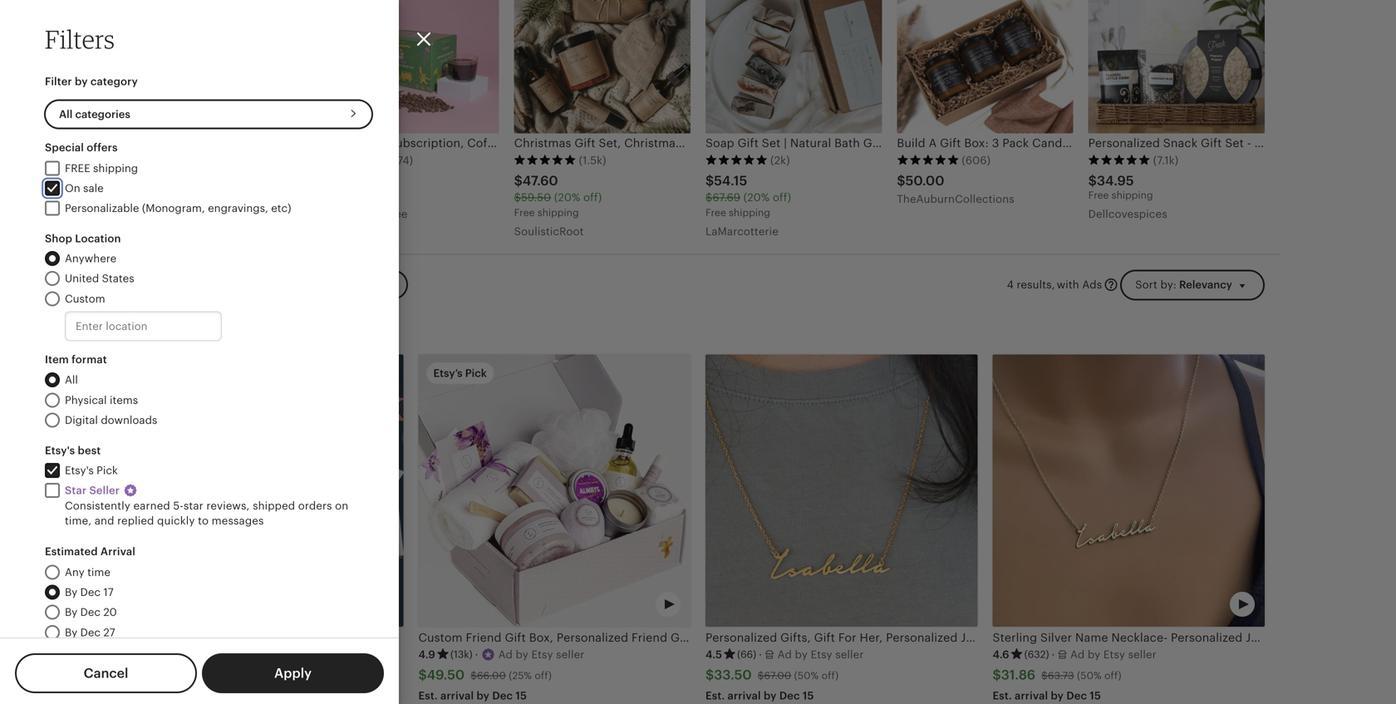 Task type: locate. For each thing, give the bounding box(es) containing it.
special
[[45, 141, 84, 154]]

15 down $ 31.86 $ 63.73 (50% off) in the right bottom of the page
[[1090, 690, 1101, 702]]

1 horizontal spatial arrival
[[728, 690, 761, 702]]

anywhere united states
[[65, 252, 134, 285]]

4.9 for $
[[419, 648, 436, 661]]

off) right (25%
[[535, 670, 552, 681]]

4.9 for 8.75
[[131, 648, 148, 661]]

etsy's
[[45, 444, 75, 457], [65, 464, 94, 477]]

5 out of 5 stars image up 54.15
[[706, 154, 768, 166]]

soap gift set | natural bath gift box mom – happy birthday vegan soap gift – self care box – christmas gift set for women - mother's day kit image
[[706, 0, 882, 133]]

2 horizontal spatial (20%
[[744, 191, 770, 204]]

· right (66)
[[759, 648, 762, 661]]

est. for 49.50
[[419, 690, 438, 702]]

off) right 63.73
[[1105, 670, 1122, 681]]

3 5 out of 5 stars image from the left
[[514, 154, 577, 166]]

4
[[1007, 278, 1014, 291]]

and
[[95, 515, 114, 527]]

shipping up lamarcotterie
[[729, 207, 771, 218]]

Enter location text field
[[65, 311, 222, 341]]

est. arrival by dec 15
[[419, 690, 527, 702], [706, 690, 814, 702], [993, 690, 1101, 702]]

dec down 63.73
[[1067, 690, 1087, 702]]

all up physical at the bottom
[[65, 374, 78, 386]]

5 out of 5 stars image left '(774)'
[[323, 154, 385, 166]]

est. for 33.50
[[706, 690, 725, 702]]

2 5 out of 5 stars image from the left
[[323, 154, 385, 166]]

off) down (2k) on the right top of page
[[773, 191, 791, 204]]

item
[[45, 353, 69, 366]]

2 · from the left
[[759, 648, 762, 661]]

by down 63.73
[[1051, 690, 1064, 702]]

5-
[[173, 499, 184, 512]]

0 vertical spatial pick
[[465, 367, 487, 380]]

free down 59.50
[[514, 207, 535, 218]]

etc)
[[271, 202, 291, 215]]

by for 33.50
[[764, 690, 777, 702]]

$ inside $ 31.86 $ 63.73 (50% off)
[[1042, 670, 1048, 681]]

etsy's up star
[[65, 464, 94, 477]]

1 horizontal spatial 4.9
[[419, 648, 436, 661]]

1 (50% from the left
[[794, 670, 819, 681]]

(20% up hours
[[203, 670, 227, 681]]

(32.9k)
[[163, 649, 196, 660]]

christmas gift set, christmas gift for her, spa gift box, relax gift, coworker gift, ready to ship gift, friend gift, care package image
[[514, 0, 691, 133]]

$ up newduds
[[131, 173, 140, 188]]

1 est. arrival by dec 15 from the left
[[419, 690, 527, 702]]

by down any
[[65, 586, 77, 598]]

2 horizontal spatial arrival
[[1015, 690, 1048, 702]]

2 horizontal spatial 15
[[1090, 690, 1101, 702]]

all inside button
[[59, 108, 73, 121]]

etsy's pick
[[434, 367, 487, 380]]

est. arrival by dec 15 down $ 33.50 $ 67.00 (50% off)
[[706, 690, 814, 702]]

arrival down 31.86
[[1015, 690, 1048, 702]]

2 horizontal spatial ·
[[1052, 648, 1055, 661]]

3 est. arrival by dec 15 from the left
[[993, 690, 1101, 702]]

5 out of 5 stars image
[[131, 154, 194, 166], [323, 154, 385, 166], [514, 154, 577, 166], [706, 154, 768, 166], [897, 154, 960, 166], [1089, 154, 1151, 166]]

items
[[110, 394, 138, 406]]

0 horizontal spatial (50%
[[794, 670, 819, 681]]

1 vertical spatial etsy's
[[65, 464, 94, 477]]

off) inside $ 33.50 $ 67.00 (50% off)
[[822, 670, 839, 681]]

1 horizontal spatial ·
[[759, 648, 762, 661]]

off) inside $ 54.15 $ 67.69 (20% off) free shipping lamarcotterie
[[773, 191, 791, 204]]

0 horizontal spatial 15
[[516, 690, 527, 702]]

(20% inside $ 47.60 $ 59.50 (20% off) free shipping soulisticroot
[[554, 191, 581, 204]]

15 for 49.50
[[516, 690, 527, 702]]

49.50
[[427, 668, 465, 683]]

sale
[[83, 182, 104, 194]]

0 horizontal spatial pick
[[97, 464, 118, 477]]

1 4.9 from the left
[[131, 648, 148, 661]]

31.86
[[1002, 668, 1036, 683]]

(50%
[[794, 670, 819, 681], [1077, 670, 1102, 681]]

arrival for 49.50
[[441, 690, 474, 702]]

pick
[[465, 367, 487, 380], [97, 464, 118, 477]]

offers
[[87, 141, 118, 154]]

dec
[[80, 586, 101, 598], [80, 606, 101, 619], [80, 626, 101, 639], [492, 690, 513, 702], [780, 690, 800, 702], [1067, 690, 1087, 702]]

5 out of 5 stars image for (7.1k)
[[1089, 154, 1151, 166]]

etsy's for etsy's best
[[45, 444, 75, 457]]

etsy's left best
[[45, 444, 75, 457]]

etsy's for etsy's pick
[[65, 464, 94, 477]]

dec left 27
[[80, 626, 101, 639]]

arrival down 33.50
[[728, 690, 761, 702]]

1 vertical spatial pick
[[97, 464, 118, 477]]

replied
[[117, 515, 154, 527]]

off) inside $ 47.60 $ 59.50 (20% off) free shipping soulisticroot
[[584, 191, 602, 204]]

$ up the dellcovespices
[[1089, 173, 1097, 188]]

format
[[72, 353, 107, 366]]

off) inside $ 31.86 $ 63.73 (50% off)
[[1105, 670, 1122, 681]]

free down the 34.95
[[1089, 190, 1109, 201]]

3 by from the top
[[65, 626, 77, 639]]

2 est. arrival by dec 15 from the left
[[706, 690, 814, 702]]

dec down 67.00
[[780, 690, 800, 702]]

with ads
[[1057, 278, 1102, 291]]

0 horizontal spatial ·
[[475, 648, 478, 661]]

pick inside the search filters dialog
[[97, 464, 118, 477]]

4.9 up sale
[[131, 648, 148, 661]]

3 est. from the left
[[993, 690, 1012, 702]]

free
[[1089, 190, 1109, 201], [514, 207, 535, 218], [706, 207, 726, 218]]

0 horizontal spatial est.
[[419, 690, 438, 702]]

1 horizontal spatial 15
[[803, 690, 814, 702]]

shipping inside $ 54.15 $ 67.69 (20% off) free shipping lamarcotterie
[[729, 207, 771, 218]]

1 horizontal spatial (50%
[[1077, 670, 1102, 681]]

5 out of 5 stars image up 47.60
[[514, 154, 577, 166]]

(20% right 59.50
[[554, 191, 581, 204]]

1 vertical spatial all
[[65, 374, 78, 386]]

1 est. from the left
[[419, 690, 438, 702]]

(20% for 47.60
[[554, 191, 581, 204]]

3 15 from the left
[[1090, 690, 1101, 702]]

by for 49.50
[[477, 690, 490, 702]]

shipped
[[253, 499, 295, 512]]

est. arrival by dec 15 for 31.86
[[993, 690, 1101, 702]]

3 arrival from the left
[[1015, 690, 1048, 702]]

by right filter
[[75, 75, 88, 88]]

2 horizontal spatial est.
[[993, 690, 1012, 702]]

filters
[[45, 24, 115, 54]]

off) right 67.00
[[822, 670, 839, 681]]

etsy's best
[[45, 444, 101, 457]]

special offers free shipping on sale personalizable (monogram, engravings, etc)
[[45, 141, 291, 215]]

2 est. from the left
[[706, 690, 725, 702]]

(20% right 67.69 on the right
[[744, 191, 770, 204]]

$ 33.50 $ 67.00 (50% off)
[[706, 668, 839, 683]]

shipping down offers
[[93, 162, 138, 174]]

15 down $ 33.50 $ 67.00 (50% off)
[[803, 690, 814, 702]]

$ 34.95 free shipping dellcovespices
[[1089, 173, 1168, 220]]

0 horizontal spatial arrival
[[441, 690, 474, 702]]

off) down (1.5k)
[[584, 191, 602, 204]]

59.50
[[521, 191, 551, 204]]

4.9 up 49.50 at the bottom
[[419, 648, 436, 661]]

est. arrival by dec 15 for 33.50
[[706, 690, 814, 702]]

pick right etsy's
[[465, 367, 487, 380]]

15 down (25%
[[516, 690, 527, 702]]

5 out of 5 stars image up (monogram,
[[131, 154, 194, 166]]

(50% inside $ 31.86 $ 63.73 (50% off)
[[1077, 670, 1102, 681]]

2 (50% from the left
[[1077, 670, 1102, 681]]

arrival for 31.86
[[1015, 690, 1048, 702]]

$ down (632)
[[1042, 670, 1048, 681]]

all up special
[[59, 108, 73, 121]]

(2k)
[[771, 154, 790, 167]]

34.95
[[1097, 173, 1134, 188]]

free inside $ 54.15 $ 67.69 (20% off) free shipping lamarcotterie
[[706, 207, 726, 218]]

0 horizontal spatial free
[[514, 207, 535, 218]]

ads
[[1083, 278, 1102, 291]]

2 horizontal spatial free
[[1089, 190, 1109, 201]]

free for 54.15
[[706, 207, 726, 218]]

dec down 66.00
[[492, 690, 513, 702]]

any
[[65, 566, 85, 578]]

$ 31.86 $ 63.73 (50% off)
[[993, 668, 1122, 683]]

5 out of 5 stars image up 50.00
[[897, 154, 960, 166]]

1 horizontal spatial pick
[[465, 367, 487, 380]]

all
[[59, 108, 73, 121], [65, 374, 78, 386]]

arrival for 33.50
[[728, 690, 761, 702]]

1 horizontal spatial (20%
[[554, 191, 581, 204]]

1 · from the left
[[475, 648, 478, 661]]

2 4.9 from the left
[[419, 648, 436, 661]]

by left 27
[[65, 626, 77, 639]]

messages
[[212, 515, 264, 527]]

0 horizontal spatial est. arrival by dec 15
[[419, 690, 527, 702]]

2 arrival from the left
[[728, 690, 761, 702]]

by down "$ 49.50 $ 66.00 (25% off)"
[[477, 690, 490, 702]]

(50% right 63.73
[[1077, 670, 1102, 681]]

arrival
[[441, 690, 474, 702], [728, 690, 761, 702], [1015, 690, 1048, 702]]

by left 20
[[65, 606, 77, 619]]

(1.5k)
[[579, 154, 607, 167]]

free inside '$ 34.95 free shipping dellcovespices'
[[1089, 190, 1109, 201]]

4 5 out of 5 stars image from the left
[[706, 154, 768, 166]]

1 horizontal spatial est.
[[706, 690, 725, 702]]

dec left 17
[[80, 586, 101, 598]]

shipping up soulisticroot
[[538, 207, 579, 218]]

(66)
[[737, 649, 757, 660]]

0 vertical spatial by
[[65, 586, 77, 598]]

$ down (13k)
[[471, 670, 477, 681]]

seller
[[89, 484, 120, 497]]

1 vertical spatial by
[[65, 606, 77, 619]]

1 15 from the left
[[516, 690, 527, 702]]

(774)
[[388, 154, 413, 167]]

(50% right 67.00
[[794, 670, 819, 681]]

(632)
[[1025, 649, 1049, 660]]

5 5 out of 5 stars image from the left
[[897, 154, 960, 166]]

1 arrival from the left
[[441, 690, 474, 702]]

states
[[102, 272, 134, 285]]

(20%
[[554, 191, 581, 204], [744, 191, 770, 204], [203, 670, 227, 681]]

est. down 49.50 at the bottom
[[419, 690, 438, 702]]

(50% inside $ 33.50 $ 67.00 (50% off)
[[794, 670, 819, 681]]

0 vertical spatial all
[[59, 108, 73, 121]]

est. arrival by dec 15 down $ 31.86 $ 63.73 (50% off) in the right bottom of the page
[[993, 690, 1101, 702]]

2 15 from the left
[[803, 690, 814, 702]]

with
[[1057, 278, 1080, 291]]

personalized gifts, gift for her, personalized jewelry, personalized name necklace, custom name necklace, jewelry, gold name necklace image
[[706, 355, 978, 627]]

free inside $ 47.60 $ 59.50 (20% off) free shipping soulisticroot
[[514, 207, 535, 218]]

united
[[65, 272, 99, 285]]

ends
[[157, 686, 182, 698]]

· right (13k)
[[475, 648, 478, 661]]

driftawaycoffee
[[323, 208, 408, 220]]

$ right 33.50
[[758, 670, 764, 681]]

(606)
[[962, 154, 991, 167]]

2 by from the top
[[65, 606, 77, 619]]

17
[[103, 586, 114, 598]]

5 out of 5 stars image up the 34.95
[[1089, 154, 1151, 166]]

by
[[65, 586, 77, 598], [65, 606, 77, 619], [65, 626, 77, 639]]

off) for 54.15
[[773, 191, 791, 204]]

arrival down 49.50 at the bottom
[[441, 690, 474, 702]]

$ up soulisticroot
[[514, 191, 521, 204]]

pick up seller
[[97, 464, 118, 477]]

dec left 20
[[80, 606, 101, 619]]

0 vertical spatial etsy's
[[45, 444, 75, 457]]

8.75
[[180, 670, 200, 681]]

6 5 out of 5 stars image from the left
[[1089, 154, 1151, 166]]

(20% inside $ 54.15 $ 67.69 (20% off) free shipping lamarcotterie
[[744, 191, 770, 204]]

15
[[516, 690, 527, 702], [803, 690, 814, 702], [1090, 690, 1101, 702]]

cancel
[[84, 666, 128, 681]]

categories
[[75, 108, 130, 121]]

shipping up the dellcovespices
[[1112, 190, 1153, 201]]

3 · from the left
[[1052, 648, 1055, 661]]

$ up lamarcotterie
[[706, 191, 713, 204]]

$ 47.60 $ 59.50 (20% off) free shipping soulisticroot
[[514, 173, 602, 238]]

off) inside "$ 49.50 $ 66.00 (25% off)"
[[535, 670, 552, 681]]

1 5 out of 5 stars image from the left
[[131, 154, 194, 166]]

est. down 33.50
[[706, 690, 725, 702]]

time
[[87, 566, 110, 578]]

66.00
[[477, 670, 506, 681]]

by down $ 33.50 $ 67.00 (50% off)
[[764, 690, 777, 702]]

results,
[[1017, 278, 1055, 291]]

star seller
[[65, 484, 120, 497]]

1 horizontal spatial free
[[706, 207, 726, 218]]

est. down 31.86
[[993, 690, 1012, 702]]

off) for 47.60
[[584, 191, 602, 204]]

2 vertical spatial by
[[65, 626, 77, 639]]

2 horizontal spatial est. arrival by dec 15
[[993, 690, 1101, 702]]

est.
[[419, 690, 438, 702], [706, 690, 725, 702], [993, 690, 1012, 702]]

shipping inside '$ 34.95 free shipping dellcovespices'
[[1112, 190, 1153, 201]]

off)
[[584, 191, 602, 204], [773, 191, 791, 204], [230, 670, 247, 681], [535, 670, 552, 681], [822, 670, 839, 681], [1105, 670, 1122, 681]]

1 horizontal spatial est. arrival by dec 15
[[706, 690, 814, 702]]

$ up theauburncollections
[[897, 173, 906, 188]]

· right (632)
[[1052, 648, 1055, 661]]

est. arrival by dec 15 down "$ 49.50 $ 66.00 (25% off)"
[[419, 690, 527, 702]]

0 horizontal spatial 4.9
[[131, 648, 148, 661]]

free down 67.69 on the right
[[706, 207, 726, 218]]



Task type: describe. For each thing, give the bounding box(es) containing it.
filter by category
[[45, 75, 138, 88]]

physical
[[65, 394, 107, 406]]

(25%
[[509, 670, 532, 681]]

star
[[65, 484, 87, 497]]

item format all physical items digital downloads
[[45, 353, 157, 426]]

11
[[198, 686, 207, 698]]

hours
[[210, 686, 240, 698]]

sale ends in 11 hours
[[131, 686, 240, 698]]

soulisticroot
[[514, 225, 584, 238]]

filter
[[45, 75, 72, 88]]

5 out of 5 stars image for $
[[131, 154, 194, 166]]

orders
[[298, 499, 332, 512]]

$ down 4.6
[[993, 668, 1002, 683]]

pick for etsy's pick
[[465, 367, 487, 380]]

off) up hours
[[230, 670, 247, 681]]

4.5
[[706, 648, 722, 661]]

$ 50.00 theauburncollections
[[897, 173, 1015, 205]]

sale
[[131, 686, 154, 698]]

pick for etsy's pick
[[97, 464, 118, 477]]

custom friend gift box, personalized friend gifts, personal message, custom personalize, custom gift, personalized gift, gift box for friend image
[[419, 355, 691, 627]]

off) for 31.86
[[1105, 670, 1122, 681]]

4.6
[[993, 648, 1010, 661]]

8.75 (20% off)
[[180, 670, 247, 681]]

1 by from the top
[[65, 586, 77, 598]]

build a box gift - start here! - create your own gift box, custom gift boxes for women & men, personalized gifts, make your own gift image
[[131, 355, 404, 627]]

etsy's
[[434, 367, 463, 380]]

all inside item format all physical items digital downloads
[[65, 374, 78, 386]]

(50% for 31.86
[[1077, 670, 1102, 681]]

$ up 59.50
[[514, 173, 523, 188]]

(7.1k)
[[1154, 154, 1179, 167]]

off) for 49.50
[[535, 670, 552, 681]]

· for 33.50
[[759, 648, 762, 661]]

reviews,
[[207, 499, 250, 512]]

0 horizontal spatial (20%
[[203, 670, 227, 681]]

all categories button
[[44, 99, 373, 129]]

on
[[65, 182, 80, 194]]

dellcovespices
[[1089, 208, 1168, 220]]

· for 49.50
[[475, 648, 478, 661]]

(13k)
[[451, 649, 473, 660]]

custom
[[65, 293, 105, 305]]

shop
[[45, 232, 72, 245]]

on
[[335, 499, 349, 512]]

consistently
[[65, 499, 130, 512]]

50.00
[[906, 173, 945, 188]]

54.15
[[714, 173, 748, 188]]

20
[[103, 606, 117, 619]]

(50% for 33.50
[[794, 670, 819, 681]]

(monogram,
[[142, 202, 205, 215]]

63.73
[[1048, 670, 1075, 681]]

15 for 31.86
[[1090, 690, 1101, 702]]

star
[[184, 499, 204, 512]]

off) for 33.50
[[822, 670, 839, 681]]

digital
[[65, 414, 98, 426]]

estimated
[[45, 545, 98, 558]]

personalizable
[[65, 202, 139, 215]]

personalized snack gift set - popcorn kernels popcorn seasoning and microwavable popcorn bowl, flavored popcorn, popcorn gift box image
[[1089, 0, 1265, 133]]

newduds
[[131, 208, 181, 220]]

by inside the search filters dialog
[[75, 75, 88, 88]]

free
[[65, 162, 90, 174]]

5 out of 5 stars image for (2k)
[[706, 154, 768, 166]]

anywhere
[[65, 252, 116, 265]]

coffee gift subscription, coffee lovers gift, eco-friendly and sustainable, fresh, single origin, whole bean or ground image
[[323, 0, 499, 133]]

$ inside "$ 49.50 $ 66.00 (25% off)"
[[471, 670, 477, 681]]

category
[[90, 75, 138, 88]]

est. for 31.86
[[993, 690, 1012, 702]]

5 out of 5 stars image for (606)
[[897, 154, 960, 166]]

to
[[198, 515, 209, 527]]

shipping inside $ 47.60 $ 59.50 (20% off) free shipping soulisticroot
[[538, 207, 579, 218]]

(20% for 54.15
[[744, 191, 770, 204]]

downloads
[[101, 414, 157, 426]]

67.00
[[764, 670, 792, 681]]

shop location
[[45, 232, 121, 245]]

$ inside '$ 34.95 free shipping dellcovespices'
[[1089, 173, 1097, 188]]

arrival
[[101, 545, 135, 558]]

pint glass and tea towel set pizza design image
[[131, 0, 308, 133]]

shipping inside special offers free shipping on sale personalizable (monogram, engravings, etc)
[[93, 162, 138, 174]]

lamarcotterie
[[706, 225, 779, 238]]

apply button
[[202, 653, 384, 693]]

$ inside $ 50.00 theauburncollections
[[897, 173, 906, 188]]

earned
[[133, 499, 170, 512]]

5 out of 5 stars image for (1.5k)
[[514, 154, 577, 166]]

$ up 67.69 on the right
[[706, 173, 714, 188]]

apply
[[274, 666, 312, 681]]

estimated arrival any time by dec 17 by dec 20 by dec 27
[[45, 545, 135, 639]]

theauburncollections
[[897, 193, 1015, 205]]

engravings,
[[208, 202, 268, 215]]

all categories
[[59, 108, 130, 121]]

$ 54.15 $ 67.69 (20% off) free shipping lamarcotterie
[[706, 173, 791, 238]]

in
[[185, 686, 195, 698]]

location
[[75, 232, 121, 245]]

· for 31.86
[[1052, 648, 1055, 661]]

best
[[78, 444, 101, 457]]

47.60
[[523, 173, 558, 188]]

$ down 4.5 on the bottom right of page
[[706, 668, 714, 683]]

quickly
[[157, 515, 195, 527]]

est. arrival by dec 15 for 49.50
[[419, 690, 527, 702]]

free for 47.60
[[514, 207, 535, 218]]

15 for 33.50
[[803, 690, 814, 702]]

$ left 66.00
[[419, 668, 427, 683]]

$ inside $ 33.50 $ 67.00 (50% off)
[[758, 670, 764, 681]]

time,
[[65, 515, 92, 527]]

5 out of 5 stars image for (774)
[[323, 154, 385, 166]]

consistently earned 5-star reviews, shipped orders on time, and replied quickly to messages
[[65, 499, 349, 527]]

sterling silver name necklace- personalized jewelry- custom name jewelry- personalized gift- christmas gift for her- gift for mom- gifts image
[[993, 355, 1265, 627]]

search filters dialog
[[0, 0, 1397, 704]]

build a gift box: 3 pack candle set, housewarming gifts, create your own gift box, personalized candle gift set, make your own gift image
[[897, 0, 1074, 133]]

4 results,
[[1007, 278, 1055, 291]]

by for 31.86
[[1051, 690, 1064, 702]]

cancel button
[[15, 653, 197, 693]]



Task type: vqa. For each thing, say whether or not it's contained in the screenshot.
intricate
no



